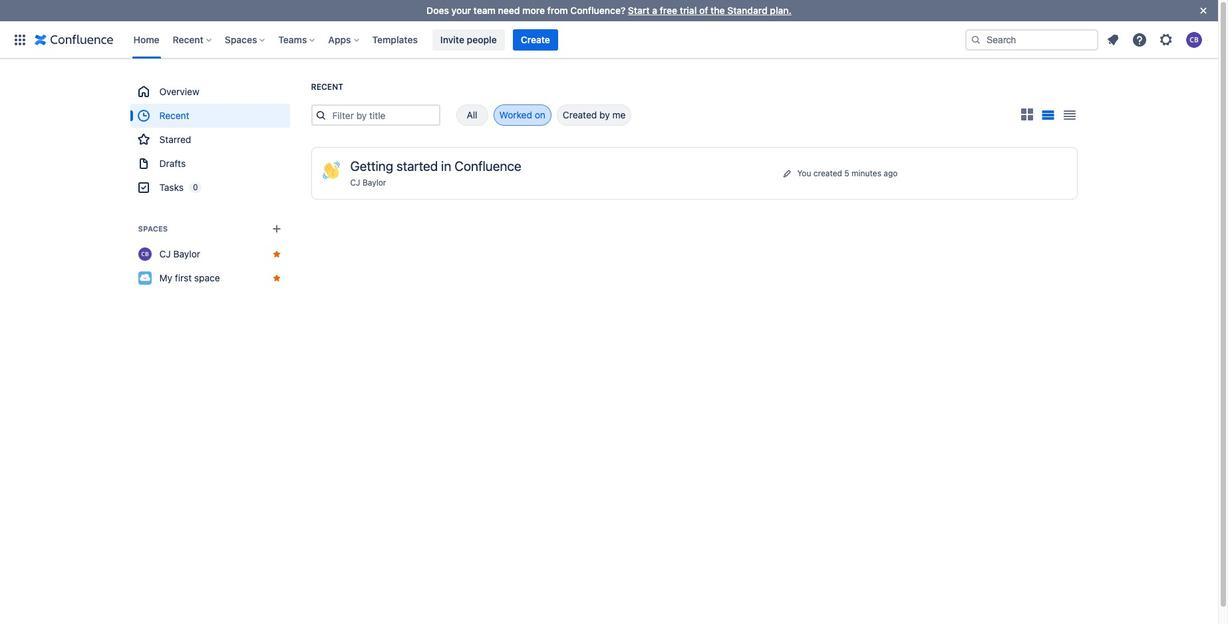 Task type: locate. For each thing, give the bounding box(es) containing it.
teams
[[279, 34, 307, 45]]

apps
[[328, 34, 351, 45]]

free
[[660, 5, 678, 16]]

me
[[613, 109, 626, 120]]

cj baylor
[[159, 248, 200, 260]]

your
[[452, 5, 471, 16]]

list image
[[1043, 111, 1055, 120]]

0 vertical spatial unstar this space image
[[271, 249, 282, 260]]

1 horizontal spatial baylor
[[363, 178, 386, 188]]

cj up my
[[159, 248, 171, 260]]

started
[[397, 158, 438, 174]]

tab list
[[440, 105, 632, 126]]

invite
[[441, 34, 465, 45]]

home
[[133, 34, 159, 45]]

1 horizontal spatial spaces
[[225, 34, 257, 45]]

spaces
[[225, 34, 257, 45], [138, 224, 168, 233]]

overview link
[[130, 80, 290, 104]]

all button
[[456, 105, 488, 126]]

0 horizontal spatial baylor
[[173, 248, 200, 260]]

cj
[[351, 178, 361, 188], [159, 248, 171, 260]]

trial
[[680, 5, 697, 16]]

created by me button
[[557, 105, 632, 126]]

group
[[130, 80, 290, 200]]

create
[[521, 34, 550, 45]]

banner
[[0, 21, 1219, 59]]

Search field
[[966, 29, 1099, 50]]

by
[[600, 109, 610, 120]]

getting started in confluence cj baylor
[[351, 158, 522, 188]]

recent down apps
[[311, 82, 344, 92]]

confluence?
[[571, 5, 626, 16]]

0 horizontal spatial cj
[[159, 248, 171, 260]]

unstar this space image
[[271, 249, 282, 260], [271, 273, 282, 284]]

cj baylor link
[[351, 178, 386, 188], [130, 242, 290, 266]]

worked
[[500, 109, 533, 120]]

first
[[175, 272, 192, 284]]

my
[[159, 272, 172, 284]]

recent inside dropdown button
[[173, 34, 204, 45]]

5
[[845, 168, 850, 178]]

apps button
[[324, 29, 365, 50]]

my first space link
[[130, 266, 290, 290]]

people
[[467, 34, 497, 45]]

1 vertical spatial cj baylor link
[[130, 242, 290, 266]]

baylor
[[363, 178, 386, 188], [173, 248, 200, 260]]

start
[[628, 5, 650, 16]]

global element
[[8, 21, 966, 58]]

0
[[193, 182, 198, 192]]

baylor inside getting started in confluence cj baylor
[[363, 178, 386, 188]]

0 vertical spatial baylor
[[363, 178, 386, 188]]

1 horizontal spatial cj
[[351, 178, 361, 188]]

recent up starred
[[159, 110, 189, 121]]

spaces right recent dropdown button
[[225, 34, 257, 45]]

recent right the home on the left of the page
[[173, 34, 204, 45]]

2 unstar this space image from the top
[[271, 273, 282, 284]]

overview
[[159, 86, 200, 97]]

unstar this space image inside my first space link
[[271, 273, 282, 284]]

baylor up my first space
[[173, 248, 200, 260]]

1 vertical spatial spaces
[[138, 224, 168, 233]]

unstar this space image inside "cj baylor" link
[[271, 249, 282, 260]]

0 vertical spatial cj
[[351, 178, 361, 188]]

banner containing home
[[0, 21, 1219, 59]]

of
[[700, 5, 709, 16]]

worked on button
[[494, 105, 552, 126]]

0 vertical spatial spaces
[[225, 34, 257, 45]]

cj down the getting on the left
[[351, 178, 361, 188]]

created
[[814, 168, 843, 178]]

cj baylor link up space
[[130, 242, 290, 266]]

0 vertical spatial recent
[[173, 34, 204, 45]]

1 vertical spatial unstar this space image
[[271, 273, 282, 284]]

recent
[[173, 34, 204, 45], [311, 82, 344, 92], [159, 110, 189, 121]]

from
[[548, 5, 568, 16]]

tab list containing all
[[440, 105, 632, 126]]

compact list image
[[1062, 107, 1078, 123]]

start a free trial of the standard plan. link
[[628, 5, 792, 16]]

baylor down the getting on the left
[[363, 178, 386, 188]]

worked on
[[500, 109, 546, 120]]

minutes
[[852, 168, 882, 178]]

cj baylor link down the getting on the left
[[351, 178, 386, 188]]

help icon image
[[1132, 32, 1148, 48]]

recent link
[[130, 104, 290, 128]]

confluence image
[[35, 32, 114, 48], [35, 32, 114, 48]]

spaces up cj baylor
[[138, 224, 168, 233]]

need
[[498, 5, 520, 16]]

1 unstar this space image from the top
[[271, 249, 282, 260]]

0 vertical spatial cj baylor link
[[351, 178, 386, 188]]



Task type: vqa. For each thing, say whether or not it's contained in the screenshot.
the Code
no



Task type: describe. For each thing, give the bounding box(es) containing it.
1 vertical spatial recent
[[311, 82, 344, 92]]

created by me
[[563, 109, 626, 120]]

1 vertical spatial cj
[[159, 248, 171, 260]]

on
[[535, 109, 546, 120]]

home link
[[129, 29, 163, 50]]

search image
[[971, 34, 982, 45]]

in
[[441, 158, 452, 174]]

templates
[[373, 34, 418, 45]]

recent button
[[169, 29, 217, 50]]

space
[[194, 272, 220, 284]]

more
[[523, 5, 545, 16]]

standard
[[728, 5, 768, 16]]

all
[[467, 109, 478, 120]]

unstar this space image for cj baylor
[[271, 249, 282, 260]]

spaces button
[[221, 29, 271, 50]]

notification icon image
[[1106, 32, 1122, 48]]

tasks
[[159, 182, 184, 193]]

cards image
[[1020, 106, 1036, 122]]

close image
[[1196, 3, 1212, 19]]

does
[[427, 5, 449, 16]]

the
[[711, 5, 725, 16]]

:wave: image
[[323, 162, 340, 179]]

appswitcher icon image
[[12, 32, 28, 48]]

a
[[653, 5, 658, 16]]

getting
[[351, 158, 394, 174]]

you
[[798, 168, 812, 178]]

teams button
[[275, 29, 320, 50]]

drafts link
[[130, 152, 290, 176]]

:wave: image
[[323, 162, 340, 179]]

unstar this space image for my first space
[[271, 273, 282, 284]]

templates link
[[369, 29, 422, 50]]

settings icon image
[[1159, 32, 1175, 48]]

does your team need more from confluence? start a free trial of the standard plan.
[[427, 5, 792, 16]]

plan.
[[771, 5, 792, 16]]

0 horizontal spatial cj baylor link
[[130, 242, 290, 266]]

my first space
[[159, 272, 220, 284]]

1 horizontal spatial cj baylor link
[[351, 178, 386, 188]]

team
[[474, 5, 496, 16]]

ago
[[884, 168, 898, 178]]

confluence
[[455, 158, 522, 174]]

drafts
[[159, 158, 186, 169]]

1 vertical spatial baylor
[[173, 248, 200, 260]]

invite people button
[[433, 29, 505, 50]]

group containing overview
[[130, 80, 290, 200]]

create a space image
[[269, 221, 285, 237]]

you created 5 minutes ago
[[798, 168, 898, 178]]

created
[[563, 109, 597, 120]]

Filter by title field
[[329, 106, 439, 124]]

invite people
[[441, 34, 497, 45]]

starred link
[[130, 128, 290, 152]]

0 horizontal spatial spaces
[[138, 224, 168, 233]]

2 vertical spatial recent
[[159, 110, 189, 121]]

cj inside getting started in confluence cj baylor
[[351, 178, 361, 188]]

starred
[[159, 134, 191, 145]]

spaces inside spaces popup button
[[225, 34, 257, 45]]

your profile and preferences image
[[1187, 32, 1203, 48]]

create link
[[513, 29, 558, 50]]



